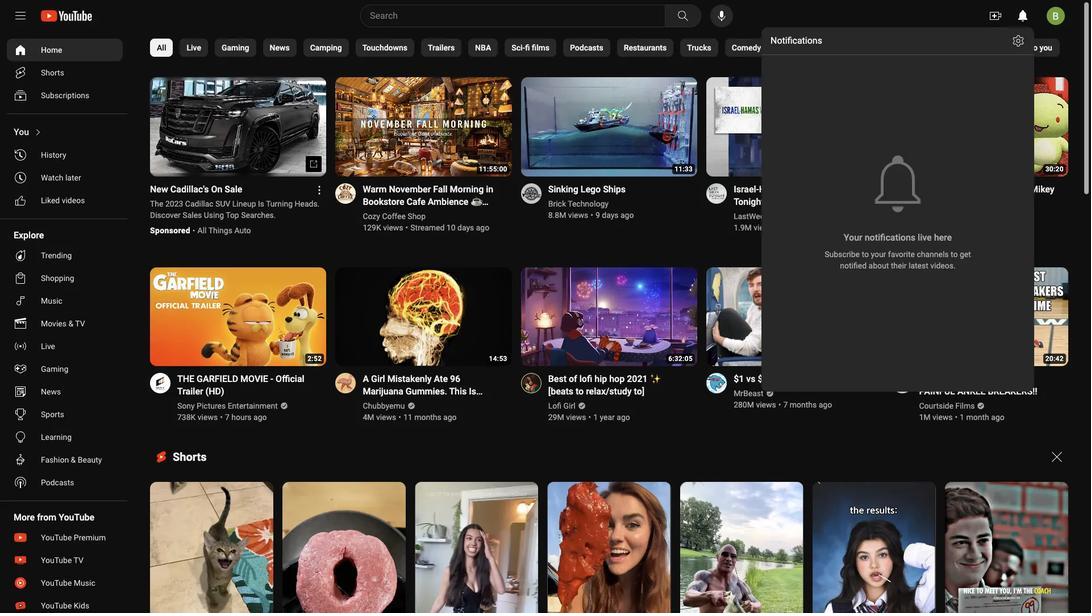 Task type: vqa. For each thing, say whether or not it's contained in the screenshot.


Task type: locate. For each thing, give the bounding box(es) containing it.
0 vertical spatial &
[[68, 319, 73, 329]]

new left you
[[1013, 43, 1029, 52]]

tab
[[883, 39, 913, 57], [919, 39, 999, 57]]

0 horizontal spatial podcasts
[[41, 479, 74, 488]]

0 horizontal spatial all
[[157, 43, 166, 52]]

music inside warm november fall morning in bookstore cafe ambience ☕ smooth piano jazz instrumental music to study
[[363, 221, 388, 232]]

her
[[442, 399, 456, 410]]

music down cozy
[[363, 221, 388, 232]]

music link
[[7, 290, 123, 313], [7, 290, 123, 313]]

1 vertical spatial months
[[414, 413, 441, 422]]

ago right year
[[617, 413, 630, 422]]

sales
[[183, 211, 202, 220]]

sale
[[225, 184, 242, 195]]

0 vertical spatial new
[[1013, 43, 1029, 52]]

girl for lofi
[[564, 402, 575, 411]]

1m
[[919, 413, 931, 422]]

mazien)
[[946, 221, 979, 232]]

coffee
[[382, 212, 406, 221]]

1 vertical spatial days
[[458, 223, 474, 232]]

1 the from the left
[[177, 374, 194, 385]]

podcasts down fashion
[[41, 479, 74, 488]]

1 horizontal spatial 1
[[960, 413, 964, 422]]

1 vertical spatial news
[[41, 388, 61, 397]]

1 horizontal spatial girl
[[564, 402, 575, 411]]

sinking lego ships
[[548, 184, 626, 195]]

11:55:00 link
[[336, 77, 512, 178]]

1 vertical spatial &
[[71, 456, 76, 465]]

0 horizontal spatial mikey
[[991, 196, 1015, 207]]

& right the movies
[[68, 319, 73, 329]]

turning
[[266, 199, 293, 208]]

1 horizontal spatial all
[[198, 226, 207, 235]]

sony pictures entertainment image
[[150, 373, 171, 394]]

subscriptions
[[41, 91, 89, 100]]

1 vertical spatial is
[[469, 387, 476, 397]]

news
[[270, 43, 290, 52], [41, 388, 61, 397]]

1 vertical spatial gaming
[[41, 365, 68, 374]]

is up searches.
[[258, 199, 264, 208]]

a girl mistakenly ate 96 marijuana gummies. this is what happened to her brain. by chubbyemu 4,089,685 views 11 months ago 14 minutes, 53 seconds element
[[363, 373, 498, 410]]

views for a girl mistakenly ate 96 marijuana gummies. this is what happened to her brain.
[[376, 413, 396, 422]]

new up the
[[150, 184, 168, 195]]

touchdowns
[[362, 43, 407, 52]]

views down pictures
[[198, 413, 218, 422]]

1 horizontal spatial the
[[986, 374, 1004, 385]]

best of lofi hip hop 2021 ✨ [beats to relax/study to] link
[[548, 373, 684, 398]]

girl inside the a girl mistakenly ate 96 marijuana gummies. this is what happened to her brain.
[[371, 374, 385, 385]]

youtube down more from youtube at the bottom of the page
[[41, 534, 72, 543]]

1 horizontal spatial days
[[602, 211, 619, 220]]

1m views
[[919, 413, 953, 422]]

youtube tv link
[[7, 550, 123, 572], [7, 550, 123, 572]]

20 minutes of the most painful ankle breakers!! by courtside films 1,011,848 views 1 month ago 20 minutes element
[[919, 373, 1055, 398]]

None search field
[[340, 5, 704, 27]]

1 vertical spatial all
[[198, 226, 207, 235]]

2 vertical spatial music
[[74, 579, 95, 588]]

0 vertical spatial is
[[258, 199, 264, 208]]

0 horizontal spatial shorts
[[41, 68, 64, 77]]

days right the "9"
[[602, 211, 619, 220]]

0 horizontal spatial news
[[41, 388, 61, 397]]

9 days ago
[[596, 211, 634, 220]]

1 vertical spatial new
[[150, 184, 168, 195]]

7 for movie
[[225, 413, 229, 422]]

0 horizontal spatial -
[[270, 374, 273, 385]]

is up brain.
[[469, 387, 476, 397]]

1 horizontal spatial tab
[[919, 39, 999, 57]]

girl right a
[[371, 374, 385, 385]]

0 vertical spatial music
[[363, 221, 388, 232]]

minecraft up 373 views
[[919, 209, 959, 220]]

views for best of lofi hip hop 2021 ✨ [beats to relax/study to]
[[566, 413, 586, 422]]

1 horizontal spatial live
[[187, 43, 201, 52]]

your notifications live here
[[844, 232, 952, 243]]

4m
[[363, 413, 374, 422]]

live
[[187, 43, 201, 52], [41, 342, 55, 351]]

views
[[568, 211, 588, 220], [383, 223, 403, 232], [754, 223, 774, 232], [935, 223, 955, 232], [756, 401, 776, 410], [198, 413, 218, 422], [376, 413, 396, 422], [566, 413, 586, 422], [933, 413, 953, 422]]

fashion
[[41, 456, 69, 465]]

months for plane
[[790, 401, 817, 410]]

all for all
[[157, 43, 166, 52]]

garfield
[[197, 374, 238, 385]]

0 vertical spatial mikey
[[1030, 184, 1055, 195]]

months for ate
[[414, 413, 441, 422]]

sports link
[[7, 404, 123, 426], [7, 404, 123, 426]]

week
[[831, 184, 853, 195]]

views for sinking lego ships
[[568, 211, 588, 220]]

ago right the month at bottom right
[[991, 413, 1005, 422]]

you link
[[7, 121, 123, 144], [7, 121, 123, 144]]

0 vertical spatial -
[[1017, 196, 1020, 207]]

top
[[226, 211, 239, 220]]

1 tab from the left
[[883, 39, 913, 57]]

trending
[[41, 251, 72, 260]]

& left beauty
[[71, 456, 76, 465]]

2021
[[627, 374, 648, 385]]

ago down ships
[[621, 211, 634, 220]]

1 vertical spatial mikey
[[991, 196, 1015, 207]]

7 for $500,000
[[783, 401, 788, 410]]

0 horizontal spatial days
[[458, 223, 474, 232]]

youtube down youtube tv
[[41, 579, 72, 588]]

views for 20 minutes of the most painful ankle breakers!!
[[933, 413, 953, 422]]

ate
[[434, 374, 448, 385]]

0 horizontal spatial 7
[[225, 413, 229, 422]]

months down plane
[[790, 401, 817, 410]]

brick technology link
[[548, 198, 609, 209]]

0 horizontal spatial the
[[177, 374, 194, 385]]

warm
[[363, 184, 387, 195]]

1 vertical spatial minecraft
[[919, 209, 959, 220]]

1 horizontal spatial new
[[1013, 43, 1029, 52]]

sci-fi films
[[512, 43, 550, 52]]

views down 'coffee'
[[383, 223, 403, 232]]

youtube up the youtube music
[[41, 556, 72, 566]]

2 1 from the left
[[960, 413, 964, 422]]

music up kids
[[74, 579, 95, 588]]

Search text field
[[370, 9, 663, 23]]

to down 'coffee'
[[390, 221, 398, 232]]

youtube for premium
[[41, 534, 72, 543]]

1 horizontal spatial -
[[1017, 196, 1020, 207]]

1 horizontal spatial gaming
[[222, 43, 249, 52]]

mikey down wrong
[[991, 196, 1015, 207]]

1 1 from the left
[[593, 413, 598, 422]]

views down chubbyemu link
[[376, 413, 396, 422]]

0 horizontal spatial tab
[[883, 39, 913, 57]]

music up the movies
[[41, 297, 62, 306]]

0 vertical spatial minecraft
[[919, 196, 959, 207]]

mistakenly
[[387, 374, 432, 385]]

shorts link
[[7, 61, 123, 84], [7, 61, 123, 84]]

tab list containing all
[[150, 32, 1060, 64]]

months down the to
[[414, 413, 441, 422]]

fashion & beauty link
[[7, 449, 123, 472], [7, 449, 123, 472]]

1 horizontal spatial months
[[790, 401, 817, 410]]

days down the instrumental on the left
[[458, 223, 474, 232]]

1 vertical spatial shorts
[[173, 451, 207, 464]]

live inside "tab list"
[[187, 43, 201, 52]]

shorts down the 738k
[[173, 451, 207, 464]]

1 horizontal spatial music
[[74, 579, 95, 588]]

entertainment
[[228, 402, 278, 411]]

ago down entertainment
[[254, 413, 267, 422]]

cadillac's
[[170, 184, 209, 195]]

1 down films
[[960, 413, 964, 422]]

tv
[[75, 319, 85, 329], [74, 556, 84, 566]]

mikey
[[1030, 184, 1055, 195], [991, 196, 1015, 207]]

news up the sports
[[41, 388, 61, 397]]

1 horizontal spatial is
[[469, 387, 476, 397]]

2 the from the left
[[986, 374, 1004, 385]]

1 year ago
[[593, 413, 630, 422]]

courtside films image
[[892, 373, 912, 394]]

& for tv
[[68, 319, 73, 329]]

0 horizontal spatial girl
[[371, 374, 385, 385]]

lastweektonight image
[[707, 183, 727, 204]]

things
[[208, 226, 232, 235]]

30 minutes, 20 seconds element
[[1046, 165, 1064, 173]]

youtube left kids
[[41, 602, 72, 611]]

- down with
[[1017, 196, 1020, 207]]

0 vertical spatial live
[[187, 43, 201, 52]]

ambience
[[428, 196, 469, 207]]

minecraft down something
[[919, 196, 959, 207]]

tv down youtube premium on the bottom left
[[74, 556, 84, 566]]

1 vertical spatial 7
[[225, 413, 229, 422]]

✨
[[650, 374, 661, 385]]

0 vertical spatial all
[[157, 43, 166, 52]]

home link
[[7, 39, 123, 61], [7, 39, 123, 61]]

sports
[[41, 410, 64, 419]]

1 vertical spatial girl
[[564, 402, 575, 411]]

piano
[[397, 209, 420, 220]]

news left camping
[[270, 43, 290, 52]]

funny jj & mikey image
[[892, 183, 912, 204]]

girl for a
[[371, 374, 385, 385]]

views down lastweektonight
[[754, 223, 774, 232]]

1 horizontal spatial podcasts
[[570, 43, 603, 52]]

- right the movie
[[270, 374, 273, 385]]

youtube for music
[[41, 579, 72, 588]]

0 horizontal spatial live
[[41, 342, 55, 351]]

mikey right with
[[1030, 184, 1055, 195]]

fashion & beauty
[[41, 456, 102, 465]]

tv right the movies
[[75, 319, 85, 329]]

1 vertical spatial -
[[270, 374, 273, 385]]

ago down her
[[443, 413, 457, 422]]

warm november fall morning in bookstore cafe ambience ☕smooth piano jazz instrumental music to study by cozy coffee shop 129,577 views streamed 10 days ago 11 hours, 55 minutes element
[[363, 183, 498, 232]]

(hd)
[[206, 387, 224, 397]]

something is wrong with mikey minecraft jj and mikey - minecraft challenge (maizen mizen mazien)
[[919, 184, 1055, 232]]

the right of
[[986, 374, 1004, 385]]

views down courtside films
[[933, 413, 953, 422]]

girl up 29m views
[[564, 402, 575, 411]]

0 vertical spatial days
[[602, 211, 619, 220]]

last
[[811, 184, 829, 195]]

ago for 20 minutes of the most painful ankle breakers!!
[[991, 413, 1005, 422]]

avatar image image
[[1047, 7, 1065, 25]]

youtube for kids
[[41, 602, 72, 611]]

2:52 link
[[150, 267, 326, 368]]

0 horizontal spatial new
[[150, 184, 168, 195]]

373
[[919, 223, 933, 232]]

20 minutes of the most painful ankle breakers!!
[[919, 374, 1038, 397]]

$1 vs $500,000 plane ticket! by mrbeast 280,150,507 views 7 months ago 12 minutes, 20 seconds element
[[734, 373, 851, 386]]

all for all things auto
[[198, 226, 207, 235]]

chubbyemu link
[[363, 401, 406, 412]]

action-
[[782, 43, 807, 52]]

$1 vs $500,000 plane ticket! link
[[734, 373, 851, 386]]

0 vertical spatial months
[[790, 401, 817, 410]]

1 horizontal spatial news
[[270, 43, 290, 52]]

tab list
[[150, 32, 1060, 64]]

most
[[1006, 374, 1031, 385]]

new inside "tab list"
[[1013, 43, 1029, 52]]

premium
[[74, 534, 106, 543]]

0 vertical spatial shorts
[[41, 68, 64, 77]]

of
[[973, 374, 984, 385]]

0 horizontal spatial is
[[258, 199, 264, 208]]

views down brick technology
[[568, 211, 588, 220]]

shopping link
[[7, 267, 123, 290], [7, 267, 123, 290]]

1 horizontal spatial 7
[[783, 401, 788, 410]]

0 horizontal spatial months
[[414, 413, 441, 422]]

smooth
[[363, 209, 395, 220]]

discover
[[150, 211, 181, 220]]

brick technology image
[[521, 183, 541, 204]]

more
[[14, 513, 35, 523]]

- inside something is wrong with mikey minecraft jj and mikey - minecraft challenge (maizen mizen mazien)
[[1017, 196, 1020, 207]]

1 horizontal spatial shorts
[[173, 451, 207, 464]]

the
[[177, 374, 194, 385], [986, 374, 1004, 385]]

11:33 link
[[521, 77, 697, 178]]

sinking
[[548, 184, 578, 195]]

0 vertical spatial 7
[[783, 401, 788, 410]]

0 horizontal spatial music
[[41, 297, 62, 306]]

to left you
[[1031, 43, 1038, 52]]

1.9m
[[734, 223, 752, 232]]

ago down ticket!
[[819, 401, 832, 410]]

9
[[596, 211, 600, 220]]

shorts down home at the top left
[[41, 68, 64, 77]]

1 month ago
[[960, 413, 1005, 422]]

their
[[891, 261, 907, 271]]

views up here
[[935, 223, 955, 232]]

0 horizontal spatial 1
[[593, 413, 598, 422]]

jazz
[[422, 209, 442, 220]]

the up trailer
[[177, 374, 194, 385]]

14 minutes, 53 seconds element
[[489, 355, 507, 363]]

watch
[[41, 173, 63, 182]]

11:33
[[675, 165, 693, 173]]

views down mrbeast link
[[756, 401, 776, 410]]

more from youtube
[[14, 513, 94, 523]]

20 minutes, 42 seconds element
[[1046, 355, 1064, 363]]

month
[[966, 413, 989, 422]]

7 down sony pictures entertainment
[[225, 413, 229, 422]]

podcasts right films
[[570, 43, 603, 52]]

1 left year
[[593, 413, 598, 422]]

challenge
[[961, 209, 1001, 220]]

cozy coffee shop image
[[336, 183, 356, 204]]

history link
[[7, 144, 123, 167], [7, 144, 123, 167]]

7 down "$1 vs $500,000 plane ticket! by mrbeast 280,150,507 views 7 months ago 12 minutes, 20 seconds" element
[[783, 401, 788, 410]]

heads.
[[295, 199, 320, 208]]

1 vertical spatial music
[[41, 297, 62, 306]]

views down lofi girl link
[[566, 413, 586, 422]]

something is wrong with mikey minecraft jj and mikey - minecraft challenge (maizen mizen mazien) by funny jj & mikey 373 views 22 hours ago 30 minutes element
[[919, 183, 1055, 232]]

to down lofi
[[576, 387, 584, 397]]

2 horizontal spatial music
[[363, 221, 388, 232]]

something
[[919, 184, 963, 195]]

& for beauty
[[71, 456, 76, 465]]

0 vertical spatial girl
[[371, 374, 385, 385]]



Task type: describe. For each thing, give the bounding box(es) containing it.
brick technology
[[548, 199, 609, 208]]

1 vertical spatial live
[[41, 342, 55, 351]]

fall
[[433, 184, 448, 195]]

cadillac
[[185, 199, 213, 208]]

8.8m
[[548, 211, 566, 220]]

1 for breakers!!
[[960, 413, 964, 422]]

11 minutes, 33 seconds element
[[675, 165, 693, 173]]

8.8m views
[[548, 211, 588, 220]]

here
[[934, 232, 952, 243]]

israel-hamas war: last week tonight with john oliver (hbo) by lastweektonight 1,994,551 views 14 hours ago 31 minutes element
[[734, 183, 869, 208]]

- inside the garfield movie - official trailer (hd)
[[270, 374, 273, 385]]

pictures
[[197, 402, 226, 411]]

brain.
[[458, 399, 482, 410]]

chubbyemu image
[[336, 373, 356, 394]]

new cadillac's on sale
[[150, 184, 242, 195]]

☕
[[471, 196, 482, 207]]

views for $1 vs $500,000 plane ticket!
[[756, 401, 776, 410]]

2 tab from the left
[[919, 39, 999, 57]]

mrbeast image
[[707, 373, 727, 394]]

6 hours, 32 minutes, 5 seconds element
[[668, 355, 693, 363]]

0 vertical spatial podcasts
[[570, 43, 603, 52]]

youtube for tv
[[41, 556, 72, 566]]

best of lofi hip hop 2021 ✨ [beats to relax/study to] by lofi girl 29,744,018 views 1 year ago 6 hours, 32 minutes element
[[548, 373, 684, 398]]

30:20
[[1046, 165, 1064, 173]]

the 2023 cadillac suv lineup is turning heads. discover sales using top searches.
[[150, 199, 320, 220]]

nba
[[475, 43, 491, 52]]

to
[[430, 399, 439, 410]]

sponsored
[[150, 226, 190, 235]]

0 vertical spatial gaming
[[222, 43, 249, 52]]

to]
[[634, 387, 645, 397]]

sinking lego ships by brick technology 8,888,134 views 9 days ago 11 minutes, 33 seconds element
[[548, 183, 634, 196]]

kids
[[74, 602, 89, 611]]

best of lofi hip hop 2021 ✨ [beats to relax/study to]
[[548, 374, 661, 397]]

96
[[450, 374, 460, 385]]

lastweektonight link
[[734, 211, 796, 222]]

1 minecraft from the top
[[919, 196, 959, 207]]

youtube up youtube premium on the bottom left
[[59, 513, 94, 523]]

is inside the 2023 cadillac suv lineup is turning heads. discover sales using top searches.
[[258, 199, 264, 208]]

painful
[[919, 387, 955, 397]]

ago for a girl mistakenly ate 96 marijuana gummies. this is what happened to her brain.
[[443, 413, 457, 422]]

to left get
[[951, 250, 958, 259]]

streamed
[[410, 223, 445, 232]]

ankle
[[958, 387, 986, 397]]

lofi girl link
[[548, 401, 576, 412]]

129k views
[[363, 223, 403, 232]]

lofi girl image
[[521, 373, 541, 394]]

sony pictures entertainment
[[177, 402, 278, 411]]

views for the garfield movie - official trailer (hd)
[[198, 413, 218, 422]]

4m views
[[363, 413, 396, 422]]

hours
[[231, 413, 252, 422]]

$500,000
[[758, 374, 796, 385]]

best
[[548, 374, 567, 385]]

ago for best of lofi hip hop 2021 ✨ [beats to relax/study to]
[[617, 413, 630, 422]]

sony pictures entertainment link
[[177, 401, 279, 412]]

instrumental
[[444, 209, 496, 220]]

this
[[449, 387, 467, 397]]

cozy
[[363, 212, 380, 221]]

lofi girl
[[548, 402, 575, 411]]

738k views
[[177, 413, 218, 422]]

738k
[[177, 413, 196, 422]]

john
[[786, 196, 806, 207]]

happened
[[386, 399, 428, 410]]

beauty
[[78, 456, 102, 465]]

views inside israel-hamas war: last week tonight with john oliver (hbo) lastweektonight 1.9m views
[[754, 223, 774, 232]]

chubbyemu
[[363, 402, 405, 411]]

the inside 20 minutes of the most painful ankle breakers!!
[[986, 374, 1004, 385]]

mrbeast link
[[734, 388, 764, 400]]

shop
[[408, 212, 426, 221]]

is inside the a girl mistakenly ate 96 marijuana gummies. this is what happened to her brain.
[[469, 387, 476, 397]]

courtside films
[[919, 402, 975, 411]]

marijuana
[[363, 387, 403, 397]]

using
[[204, 211, 224, 220]]

subscribe
[[825, 250, 860, 259]]

the garfield movie - official trailer (hd) by sony pictures entertainment 738,919 views 7 hours ago 2 minutes, 52 seconds element
[[177, 373, 313, 398]]

ago down the instrumental on the left
[[476, 223, 489, 232]]

2 minecraft from the top
[[919, 209, 959, 220]]

2 minutes, 52 seconds element
[[308, 355, 322, 363]]

and
[[973, 196, 988, 207]]

6:32:05 link
[[521, 267, 697, 368]]

israel-hamas war: last week tonight with john oliver (hbo) link
[[734, 183, 869, 208]]

films
[[532, 43, 550, 52]]

6:32:05
[[668, 355, 693, 363]]

a
[[363, 374, 369, 385]]

live
[[918, 232, 932, 243]]

11 hours, 55 minutes element
[[479, 165, 507, 173]]

new for new to you
[[1013, 43, 1029, 52]]

videos.
[[931, 261, 956, 271]]

israel-hamas war: last week tonight with john oliver (hbo) lastweektonight 1.9m views
[[734, 184, 859, 232]]

0 horizontal spatial gaming
[[41, 365, 68, 374]]

brick
[[548, 199, 566, 208]]

1 for [beats
[[593, 413, 598, 422]]

1 vertical spatial podcasts
[[41, 479, 74, 488]]

lego
[[581, 184, 601, 195]]

$1 vs $500,000 plane ticket!
[[734, 374, 851, 385]]

to inside best of lofi hip hop 2021 ✨ [beats to relax/study to]
[[576, 387, 584, 397]]

29m views
[[548, 413, 586, 422]]

to left "your"
[[862, 250, 869, 259]]

something is wrong with mikey minecraft jj and mikey - minecraft challenge (maizen mizen mazien) link
[[919, 183, 1055, 232]]

20:42
[[1046, 355, 1064, 363]]

ago for $1 vs $500,000 plane ticket!
[[819, 401, 832, 410]]

lofi
[[548, 402, 562, 411]]

latest
[[909, 261, 929, 271]]

explore
[[14, 230, 44, 241]]

plane
[[798, 374, 821, 385]]

[beats
[[548, 387, 573, 397]]

ago for sinking lego ships
[[621, 211, 634, 220]]

what
[[363, 399, 384, 410]]

hip
[[595, 374, 607, 385]]

30:20 link
[[892, 77, 1068, 178]]

2:52
[[308, 355, 322, 363]]

technology
[[568, 199, 609, 208]]

0 vertical spatial news
[[270, 43, 290, 52]]

videos
[[62, 196, 85, 205]]

ago for the garfield movie - official trailer (hd)
[[254, 413, 267, 422]]

1 horizontal spatial mikey
[[1030, 184, 1055, 195]]

about
[[869, 261, 889, 271]]

11 months ago
[[404, 413, 457, 422]]

the inside the garfield movie - official trailer (hd)
[[177, 374, 194, 385]]

israel-
[[734, 184, 759, 195]]

bookstore
[[363, 196, 404, 207]]

on
[[211, 184, 222, 195]]

with
[[766, 196, 784, 207]]

to inside warm november fall morning in bookstore cafe ambience ☕ smooth piano jazz instrumental music to study
[[390, 221, 398, 232]]

subscribe to your favorite channels to get notified about their latest videos.
[[825, 250, 973, 271]]

20
[[919, 374, 930, 385]]

14:53
[[489, 355, 507, 363]]

liked videos
[[41, 196, 85, 205]]

0 vertical spatial tv
[[75, 319, 85, 329]]

20 minutes of the most painful ankle breakers!! link
[[919, 373, 1055, 398]]

views for warm november fall morning in bookstore cafe ambience ☕ smooth piano jazz instrumental music to study
[[383, 223, 403, 232]]

new for new cadillac's on sale
[[150, 184, 168, 195]]

with
[[1010, 184, 1028, 195]]

280m views
[[734, 401, 776, 410]]

10
[[447, 223, 456, 232]]

1 vertical spatial tv
[[74, 556, 84, 566]]



